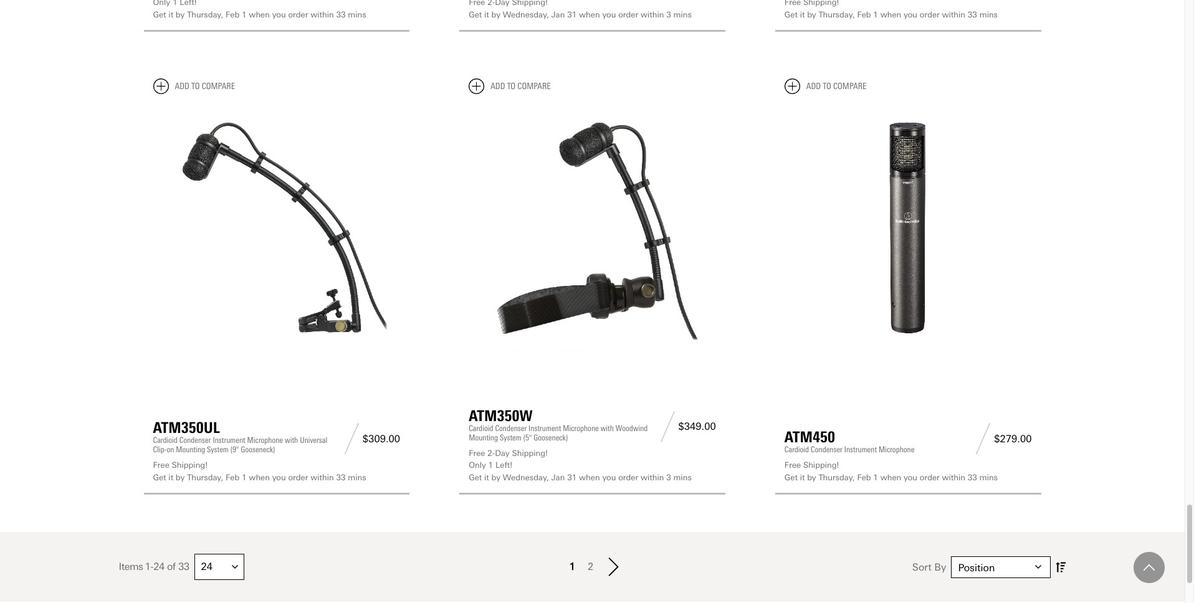 Task type: vqa. For each thing, say whether or not it's contained in the screenshot.
Shipping!
yes



Task type: describe. For each thing, give the bounding box(es) containing it.
3 inside free 2 -day shipping! only 1 left! get it by wednesday, jan 31 when you order within 3 mins
[[666, 473, 671, 482]]

1 carrat down image from the left
[[232, 564, 238, 570]]

gooseneck) inside atm350ul cardioid condenser instrument microphone with universal clip-on mounting system (9" gooseneck)
[[241, 445, 275, 454]]

add for atm450
[[806, 81, 821, 92]]

$309.00
[[363, 433, 400, 445]]

of
[[167, 561, 176, 573]]

add to compare for atm450
[[806, 81, 867, 92]]

shipping! for atm350ul
[[172, 461, 208, 470]]

instrument for atm350ul
[[213, 436, 245, 445]]

to for atm450
[[823, 81, 831, 92]]

only
[[469, 461, 486, 470]]

atm450 cardioid condenser instrument microphone
[[785, 428, 915, 454]]

sort
[[912, 561, 932, 573]]

add for atm350w
[[491, 81, 505, 92]]

2 get it by thursday, feb 1 when you order within 33 mins from the left
[[785, 10, 998, 19]]

with for atm350w
[[601, 424, 614, 433]]

sort by
[[912, 561, 946, 573]]

on
[[167, 445, 174, 454]]

add to compare button for atm450
[[785, 79, 867, 94]]

pager previous image
[[563, 570, 578, 588]]

to for atm350ul
[[191, 81, 200, 92]]

to for atm350w
[[507, 81, 516, 92]]

free shipping! get it by thursday, feb 1 when you order within 33 mins for atm450
[[785, 461, 998, 482]]

atm350ul cardioid condenser instrument microphone with universal clip-on mounting system (9" gooseneck)
[[153, 419, 327, 454]]

free inside free 2 -day shipping! only 1 left! get it by wednesday, jan 31 when you order within 3 mins
[[469, 448, 485, 458]]

jan inside free 2 -day shipping! only 1 left! get it by wednesday, jan 31 when you order within 3 mins
[[551, 473, 565, 482]]

1 wednesday, from the top
[[503, 10, 549, 19]]

atm350ul
[[153, 419, 220, 437]]

(5"
[[523, 433, 532, 442]]

mounting inside atm350ul cardioid condenser instrument microphone with universal clip-on mounting system (9" gooseneck)
[[176, 445, 205, 454]]

next image
[[606, 558, 622, 577]]

atm450
[[785, 428, 835, 446]]

microphone for atm350w
[[563, 424, 599, 433]]

within inside free 2 -day shipping! only 1 left! get it by wednesday, jan 31 when you order within 3 mins
[[641, 473, 664, 482]]

cardioid for atm350ul
[[153, 436, 178, 445]]

add to compare button for atm350ul
[[153, 79, 235, 94]]

day
[[495, 448, 510, 458]]

mounting inside atm350w cardioid condenser instrument microphone with woodwind mounting system (5" gooseneck)
[[469, 433, 498, 442]]

2 carrat down image from the left
[[1036, 564, 1042, 570]]

get inside free 2 -day shipping! only 1 left! get it by wednesday, jan 31 when you order within 3 mins
[[469, 473, 482, 482]]

$279.00
[[994, 433, 1032, 445]]

compare for atm350ul
[[202, 81, 235, 92]]

1 vertical spatial 2
[[588, 561, 594, 573]]

divider line image for atm450
[[972, 423, 994, 454]]

divider line image for atm350ul
[[341, 423, 363, 454]]

free 2 -day shipping! only 1 left! get it by wednesday, jan 31 when you order within 3 mins
[[469, 448, 692, 482]]

free for atm350ul
[[153, 461, 169, 470]]

24
[[153, 561, 164, 573]]

with for atm350ul
[[285, 436, 298, 445]]

1 3 from the top
[[666, 10, 671, 19]]

arrow up image
[[1144, 562, 1155, 573]]



Task type: locate. For each thing, give the bounding box(es) containing it.
by inside free 2 -day shipping! only 1 left! get it by wednesday, jan 31 when you order within 3 mins
[[491, 473, 501, 482]]

you
[[272, 10, 286, 19], [602, 10, 616, 19], [904, 10, 917, 19], [272, 473, 286, 482], [602, 473, 616, 482], [904, 473, 917, 482]]

system
[[500, 433, 521, 442], [207, 445, 229, 454]]

1 horizontal spatial free
[[469, 448, 485, 458]]

divider line image for atm350w
[[657, 411, 678, 442]]

1 vertical spatial system
[[207, 445, 229, 454]]

free shipping! get it by thursday, feb 1 when you order within 33 mins down atm450 cardioid condenser instrument microphone
[[785, 461, 998, 482]]

free shipping! get it by thursday, feb 1 when you order within 33 mins for atm350ul
[[153, 461, 366, 482]]

microphone for atm350ul
[[247, 436, 283, 445]]

0 vertical spatial with
[[601, 424, 614, 433]]

cardioid
[[469, 424, 493, 433], [153, 436, 178, 445], [785, 445, 809, 454]]

microphone for atm450
[[879, 445, 915, 454]]

with left woodwind
[[601, 424, 614, 433]]

condenser for atm350w
[[495, 424, 527, 433]]

instrument up free 2 -day shipping! only 1 left! get it by wednesday, jan 31 when you order within 3 mins
[[529, 424, 561, 433]]

clip-
[[153, 445, 167, 454]]

instrument inside atm350ul cardioid condenser instrument microphone with universal clip-on mounting system (9" gooseneck)
[[213, 436, 245, 445]]

atm450 image
[[785, 104, 1032, 352]]

add to compare
[[175, 81, 235, 92], [491, 81, 551, 92], [806, 81, 867, 92]]

1-
[[145, 561, 154, 573]]

0 horizontal spatial instrument
[[213, 436, 245, 445]]

condenser
[[495, 424, 527, 433], [179, 436, 211, 445], [811, 445, 843, 454]]

1 horizontal spatial condenser
[[495, 424, 527, 433]]

cardioid inside atm350ul cardioid condenser instrument microphone with universal clip-on mounting system (9" gooseneck)
[[153, 436, 178, 445]]

instrument right the atm450 at the bottom right
[[844, 445, 877, 454]]

1 inside free 2 -day shipping! only 1 left! get it by wednesday, jan 31 when you order within 3 mins
[[488, 461, 493, 470]]

(9"
[[230, 445, 239, 454]]

system left (5"
[[500, 433, 521, 442]]

0 horizontal spatial get it by thursday, feb 1 when you order within 33 mins
[[153, 10, 366, 19]]

instrument inside atm450 cardioid condenser instrument microphone
[[844, 445, 877, 454]]

2 horizontal spatial cardioid
[[785, 445, 809, 454]]

add to compare for atm350ul
[[175, 81, 235, 92]]

get it by thursday, feb 1 when you order within 33 mins
[[153, 10, 366, 19], [785, 10, 998, 19]]

1 add to compare button from the left
[[153, 79, 235, 94]]

1 vertical spatial with
[[285, 436, 298, 445]]

0 horizontal spatial shipping!
[[172, 461, 208, 470]]

0 horizontal spatial free
[[153, 461, 169, 470]]

with
[[601, 424, 614, 433], [285, 436, 298, 445]]

items
[[119, 561, 143, 573]]

0 horizontal spatial gooseneck)
[[241, 445, 275, 454]]

add to compare button for atm350w
[[469, 79, 551, 94]]

0 vertical spatial 3
[[666, 10, 671, 19]]

system left (9"
[[207, 445, 229, 454]]

wednesday, inside free 2 -day shipping! only 1 left! get it by wednesday, jan 31 when you order within 3 mins
[[503, 473, 549, 482]]

condenser inside atm450 cardioid condenser instrument microphone
[[811, 445, 843, 454]]

2 inside free 2 -day shipping! only 1 left! get it by wednesday, jan 31 when you order within 3 mins
[[488, 448, 492, 458]]

0 vertical spatial system
[[500, 433, 521, 442]]

microphone inside atm450 cardioid condenser instrument microphone
[[879, 445, 915, 454]]

1 vertical spatial wednesday,
[[503, 473, 549, 482]]

universal
[[300, 436, 327, 445]]

2 31 from the top
[[567, 473, 577, 482]]

microphone
[[563, 424, 599, 433], [247, 436, 283, 445], [879, 445, 915, 454]]

0 vertical spatial 2
[[488, 448, 492, 458]]

31
[[567, 10, 577, 19], [567, 473, 577, 482]]

1 horizontal spatial with
[[601, 424, 614, 433]]

0 horizontal spatial microphone
[[247, 436, 283, 445]]

compare
[[202, 81, 235, 92], [517, 81, 551, 92], [833, 81, 867, 92]]

1 horizontal spatial gooseneck)
[[534, 433, 568, 442]]

2 horizontal spatial microphone
[[879, 445, 915, 454]]

shipping! down the atm450 at the bottom right
[[803, 461, 839, 470]]

1 horizontal spatial add
[[491, 81, 505, 92]]

2 add from the left
[[491, 81, 505, 92]]

0 horizontal spatial compare
[[202, 81, 235, 92]]

2
[[488, 448, 492, 458], [588, 561, 594, 573]]

microphone inside atm350w cardioid condenser instrument microphone with woodwind mounting system (5" gooseneck)
[[563, 424, 599, 433]]

woodwind
[[616, 424, 648, 433]]

1 vertical spatial jan
[[551, 473, 565, 482]]

it
[[168, 10, 173, 19], [484, 10, 489, 19], [800, 10, 805, 19], [168, 473, 173, 482], [484, 473, 489, 482], [800, 473, 805, 482]]

2 free shipping! get it by thursday, feb 1 when you order within 33 mins from the left
[[785, 461, 998, 482]]

shipping!
[[512, 448, 548, 458], [172, 461, 208, 470], [803, 461, 839, 470]]

instrument
[[529, 424, 561, 433], [213, 436, 245, 445], [844, 445, 877, 454]]

2 to from the left
[[507, 81, 516, 92]]

2 horizontal spatial add
[[806, 81, 821, 92]]

get
[[153, 10, 166, 19], [469, 10, 482, 19], [785, 10, 798, 19], [153, 473, 166, 482], [469, 473, 482, 482], [785, 473, 798, 482]]

condenser inside atm350ul cardioid condenser instrument microphone with universal clip-on mounting system (9" gooseneck)
[[179, 436, 211, 445]]

2 add to compare button from the left
[[469, 79, 551, 94]]

shipping! for atm450
[[803, 461, 839, 470]]

atm350w image
[[469, 104, 716, 352]]

-
[[492, 448, 495, 458]]

set descending direction image
[[1056, 559, 1066, 575]]

0 horizontal spatial with
[[285, 436, 298, 445]]

gooseneck) inside atm350w cardioid condenser instrument microphone with woodwind mounting system (5" gooseneck)
[[534, 433, 568, 442]]

0 horizontal spatial cardioid
[[153, 436, 178, 445]]

0 horizontal spatial 2
[[488, 448, 492, 458]]

1 horizontal spatial carrat down image
[[1036, 564, 1042, 570]]

1 horizontal spatial get it by thursday, feb 1 when you order within 33 mins
[[785, 10, 998, 19]]

1 horizontal spatial microphone
[[563, 424, 599, 433]]

with inside atm350ul cardioid condenser instrument microphone with universal clip-on mounting system (9" gooseneck)
[[285, 436, 298, 445]]

it inside free 2 -day shipping! only 1 left! get it by wednesday, jan 31 when you order within 3 mins
[[484, 473, 489, 482]]

cardioid inside atm450 cardioid condenser instrument microphone
[[785, 445, 809, 454]]

add to compare for atm350w
[[491, 81, 551, 92]]

feb
[[226, 10, 239, 19], [857, 10, 871, 19], [226, 473, 239, 482], [857, 473, 871, 482]]

2 horizontal spatial add to compare
[[806, 81, 867, 92]]

shipping! down on
[[172, 461, 208, 470]]

1 vertical spatial 3
[[666, 473, 671, 482]]

1 vertical spatial mounting
[[176, 445, 205, 454]]

free for atm450
[[785, 461, 801, 470]]

1 free shipping! get it by thursday, feb 1 when you order within 33 mins from the left
[[153, 461, 366, 482]]

system inside atm350ul cardioid condenser instrument microphone with universal clip-on mounting system (9" gooseneck)
[[207, 445, 229, 454]]

microphone inside atm350ul cardioid condenser instrument microphone with universal clip-on mounting system (9" gooseneck)
[[247, 436, 283, 445]]

add to compare button
[[153, 79, 235, 94], [469, 79, 551, 94], [785, 79, 867, 94]]

free
[[469, 448, 485, 458], [153, 461, 169, 470], [785, 461, 801, 470]]

33
[[336, 10, 346, 19], [968, 10, 977, 19], [336, 473, 346, 482], [968, 473, 977, 482], [178, 561, 189, 573]]

1 jan from the top
[[551, 10, 565, 19]]

0 vertical spatial 31
[[567, 10, 577, 19]]

carrat down image
[[232, 564, 238, 570], [1036, 564, 1042, 570]]

2 link
[[585, 559, 597, 575]]

gooseneck)
[[534, 433, 568, 442], [241, 445, 275, 454]]

3 to from the left
[[823, 81, 831, 92]]

2 horizontal spatial to
[[823, 81, 831, 92]]

cardioid for atm450
[[785, 445, 809, 454]]

you inside free 2 -day shipping! only 1 left! get it by wednesday, jan 31 when you order within 3 mins
[[602, 473, 616, 482]]

1 add to compare from the left
[[175, 81, 235, 92]]

divider line image
[[657, 411, 678, 442], [341, 423, 363, 454], [972, 423, 994, 454]]

0 horizontal spatial system
[[207, 445, 229, 454]]

atm350w cardioid condenser instrument microphone with woodwind mounting system (5" gooseneck)
[[469, 407, 648, 442]]

2 left next icon
[[588, 561, 594, 573]]

31 inside free 2 -day shipping! only 1 left! get it by wednesday, jan 31 when you order within 3 mins
[[567, 473, 577, 482]]

condenser for atm350ul
[[179, 436, 211, 445]]

when
[[249, 10, 270, 19], [579, 10, 600, 19], [880, 10, 901, 19], [249, 473, 270, 482], [579, 473, 600, 482], [880, 473, 901, 482]]

free up only
[[469, 448, 485, 458]]

add for atm350ul
[[175, 81, 189, 92]]

shipping! down (5"
[[512, 448, 548, 458]]

1 horizontal spatial cardioid
[[469, 424, 493, 433]]

0 vertical spatial wednesday,
[[503, 10, 549, 19]]

1 horizontal spatial mounting
[[469, 433, 498, 442]]

system inside atm350w cardioid condenser instrument microphone with woodwind mounting system (5" gooseneck)
[[500, 433, 521, 442]]

add
[[175, 81, 189, 92], [491, 81, 505, 92], [806, 81, 821, 92]]

by
[[934, 561, 946, 573]]

2 horizontal spatial divider line image
[[972, 423, 994, 454]]

0 horizontal spatial add to compare
[[175, 81, 235, 92]]

3 add to compare button from the left
[[785, 79, 867, 94]]

0 vertical spatial jan
[[551, 10, 565, 19]]

instrument for atm450
[[844, 445, 877, 454]]

0 horizontal spatial add to compare button
[[153, 79, 235, 94]]

1 horizontal spatial divider line image
[[657, 411, 678, 442]]

2 3 from the top
[[666, 473, 671, 482]]

2 horizontal spatial shipping!
[[803, 461, 839, 470]]

1 get it by thursday, feb 1 when you order within 33 mins from the left
[[153, 10, 366, 19]]

1 horizontal spatial system
[[500, 433, 521, 442]]

condenser for atm450
[[811, 445, 843, 454]]

2 jan from the top
[[551, 473, 565, 482]]

compare for atm450
[[833, 81, 867, 92]]

atm350w
[[469, 407, 533, 425]]

1 horizontal spatial shipping!
[[512, 448, 548, 458]]

1 vertical spatial 31
[[567, 473, 577, 482]]

1 horizontal spatial to
[[507, 81, 516, 92]]

3 add to compare from the left
[[806, 81, 867, 92]]

get it by wednesday, jan 31 when you order within 3 mins
[[469, 10, 692, 19]]

0 horizontal spatial add
[[175, 81, 189, 92]]

condenser inside atm350w cardioid condenser instrument microphone with woodwind mounting system (5" gooseneck)
[[495, 424, 527, 433]]

1 compare from the left
[[202, 81, 235, 92]]

thursday,
[[187, 10, 223, 19], [819, 10, 855, 19], [187, 473, 223, 482], [819, 473, 855, 482]]

with left universal
[[285, 436, 298, 445]]

left!
[[495, 461, 512, 470]]

instrument right on
[[213, 436, 245, 445]]

1 horizontal spatial add to compare
[[491, 81, 551, 92]]

order inside free 2 -day shipping! only 1 left! get it by wednesday, jan 31 when you order within 3 mins
[[618, 473, 638, 482]]

0 horizontal spatial divider line image
[[341, 423, 363, 454]]

1 vertical spatial gooseneck)
[[241, 445, 275, 454]]

3 compare from the left
[[833, 81, 867, 92]]

1 add from the left
[[175, 81, 189, 92]]

wednesday,
[[503, 10, 549, 19], [503, 473, 549, 482]]

free shipping! get it by thursday, feb 1 when you order within 33 mins
[[153, 461, 366, 482], [785, 461, 998, 482]]

gooseneck) right (5"
[[534, 433, 568, 442]]

instrument for atm350w
[[529, 424, 561, 433]]

atm350ul image
[[153, 104, 400, 352]]

2 horizontal spatial compare
[[833, 81, 867, 92]]

1 horizontal spatial 2
[[588, 561, 594, 573]]

1 horizontal spatial compare
[[517, 81, 551, 92]]

mounting up '-'
[[469, 433, 498, 442]]

2 horizontal spatial add to compare button
[[785, 79, 867, 94]]

1 horizontal spatial free shipping! get it by thursday, feb 1 when you order within 33 mins
[[785, 461, 998, 482]]

by
[[176, 10, 185, 19], [491, 10, 501, 19], [807, 10, 816, 19], [176, 473, 185, 482], [491, 473, 501, 482], [807, 473, 816, 482]]

1 31 from the top
[[567, 10, 577, 19]]

jan
[[551, 10, 565, 19], [551, 473, 565, 482]]

with inside atm350w cardioid condenser instrument microphone with woodwind mounting system (5" gooseneck)
[[601, 424, 614, 433]]

2 compare from the left
[[517, 81, 551, 92]]

shipping! inside free 2 -day shipping! only 1 left! get it by wednesday, jan 31 when you order within 3 mins
[[512, 448, 548, 458]]

$349.00
[[678, 421, 716, 433]]

0 vertical spatial gooseneck)
[[534, 433, 568, 442]]

free shipping! get it by thursday, feb 1 when you order within 33 mins down (9"
[[153, 461, 366, 482]]

items 1-24 of 33
[[119, 561, 189, 573]]

order
[[288, 10, 308, 19], [618, 10, 638, 19], [920, 10, 940, 19], [288, 473, 308, 482], [618, 473, 638, 482], [920, 473, 940, 482]]

mounting
[[469, 433, 498, 442], [176, 445, 205, 454]]

within
[[310, 10, 334, 19], [641, 10, 664, 19], [942, 10, 965, 19], [310, 473, 334, 482], [641, 473, 664, 482], [942, 473, 965, 482]]

mins inside free 2 -day shipping! only 1 left! get it by wednesday, jan 31 when you order within 3 mins
[[673, 473, 692, 482]]

1
[[242, 10, 247, 19], [873, 10, 878, 19], [488, 461, 493, 470], [242, 473, 247, 482], [873, 473, 878, 482], [569, 561, 575, 573]]

2 wednesday, from the top
[[503, 473, 549, 482]]

mins
[[348, 10, 366, 19], [673, 10, 692, 19], [980, 10, 998, 19], [348, 473, 366, 482], [673, 473, 692, 482], [980, 473, 998, 482]]

0 horizontal spatial mounting
[[176, 445, 205, 454]]

0 horizontal spatial to
[[191, 81, 200, 92]]

free down the atm450 at the bottom right
[[785, 461, 801, 470]]

when inside free 2 -day shipping! only 1 left! get it by wednesday, jan 31 when you order within 3 mins
[[579, 473, 600, 482]]

cardioid inside atm350w cardioid condenser instrument microphone with woodwind mounting system (5" gooseneck)
[[469, 424, 493, 433]]

2 horizontal spatial instrument
[[844, 445, 877, 454]]

2 left day
[[488, 448, 492, 458]]

2 horizontal spatial free
[[785, 461, 801, 470]]

0 horizontal spatial carrat down image
[[232, 564, 238, 570]]

gooseneck) right (9"
[[241, 445, 275, 454]]

1 horizontal spatial add to compare button
[[469, 79, 551, 94]]

0 horizontal spatial condenser
[[179, 436, 211, 445]]

cardioid for atm350w
[[469, 424, 493, 433]]

to
[[191, 81, 200, 92], [507, 81, 516, 92], [823, 81, 831, 92]]

3 add from the left
[[806, 81, 821, 92]]

2 horizontal spatial condenser
[[811, 445, 843, 454]]

0 horizontal spatial free shipping! get it by thursday, feb 1 when you order within 33 mins
[[153, 461, 366, 482]]

free down clip-
[[153, 461, 169, 470]]

1 horizontal spatial instrument
[[529, 424, 561, 433]]

1 to from the left
[[191, 81, 200, 92]]

0 vertical spatial mounting
[[469, 433, 498, 442]]

compare for atm350w
[[517, 81, 551, 92]]

instrument inside atm350w cardioid condenser instrument microphone with woodwind mounting system (5" gooseneck)
[[529, 424, 561, 433]]

2 add to compare from the left
[[491, 81, 551, 92]]

mounting right on
[[176, 445, 205, 454]]

3
[[666, 10, 671, 19], [666, 473, 671, 482]]



